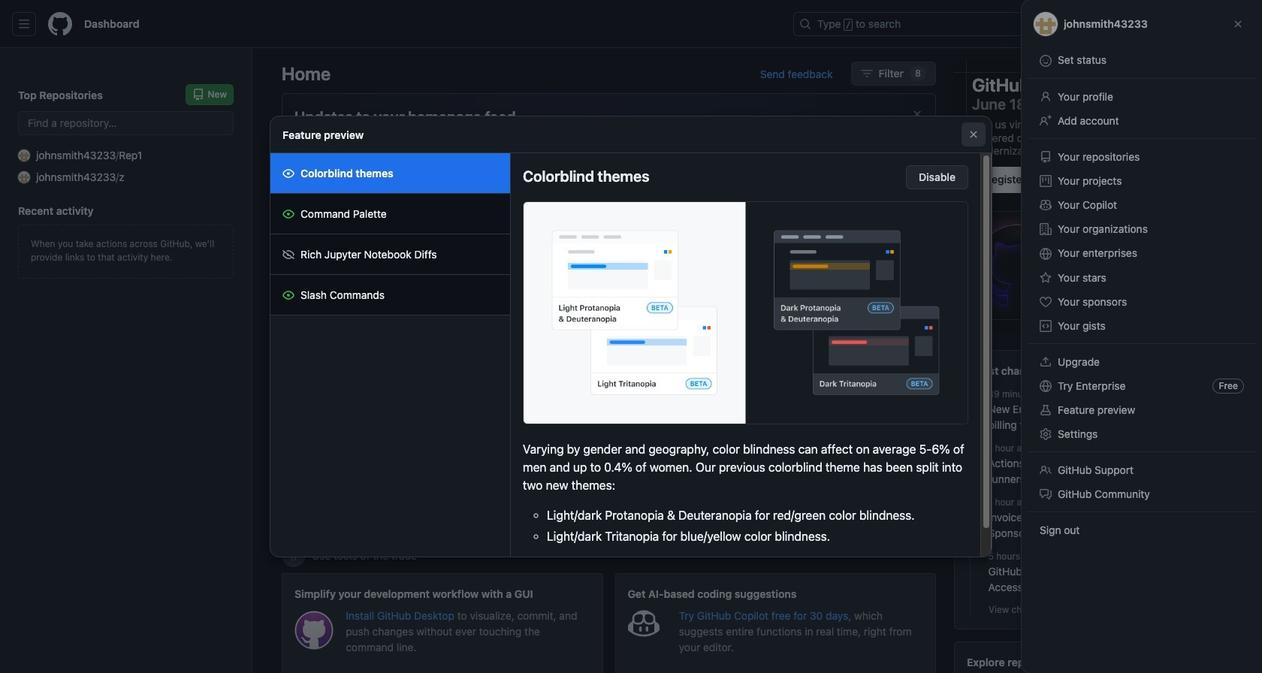 Task type: vqa. For each thing, say whether or not it's contained in the screenshot.
Connect
no



Task type: describe. For each thing, give the bounding box(es) containing it.
2 dot fill image from the top
[[964, 442, 976, 454]]

1 dot fill image from the top
[[964, 388, 976, 400]]

account element
[[0, 48, 252, 673]]

explore repositories navigation
[[954, 642, 1222, 673]]

issue opened image
[[1131, 18, 1143, 30]]



Task type: locate. For each thing, give the bounding box(es) containing it.
command palette image
[[1038, 18, 1050, 30]]

1 vertical spatial dot fill image
[[964, 442, 976, 454]]

3 dot fill image from the top
[[964, 550, 976, 562]]

2 vertical spatial dot fill image
[[964, 550, 976, 562]]

explore element
[[954, 60, 1222, 673]]

homepage image
[[48, 12, 72, 36]]

dot fill image
[[964, 388, 976, 400], [964, 442, 976, 454], [964, 550, 976, 562]]

0 vertical spatial dot fill image
[[964, 388, 976, 400]]



